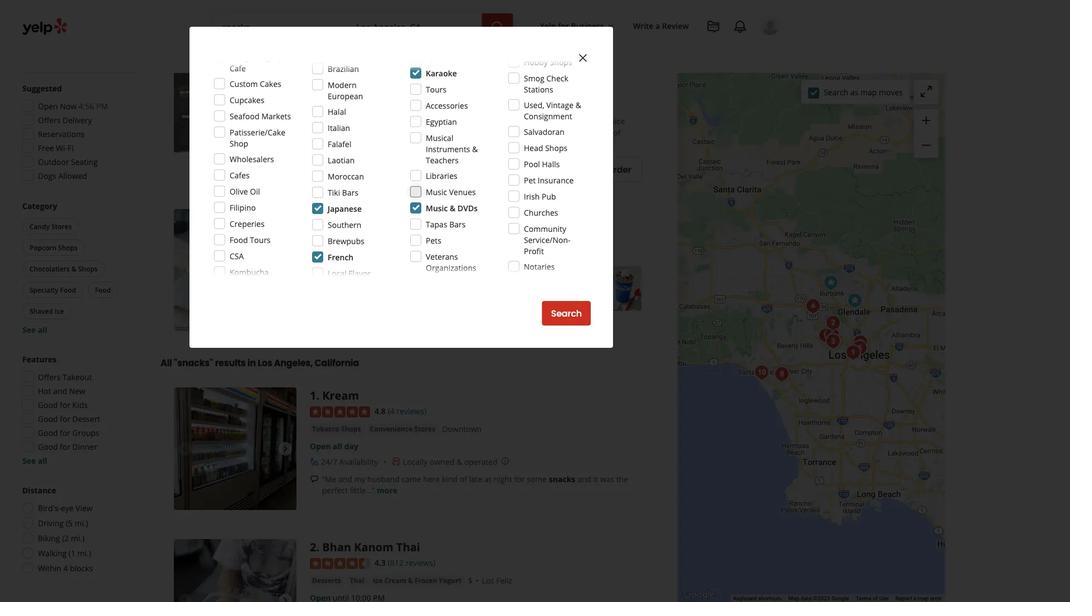 Task type: locate. For each thing, give the bounding box(es) containing it.
tapas
[[426, 219, 448, 230]]

1 next image from the top
[[279, 85, 292, 98]]

flavor factory candy image
[[844, 290, 867, 312]]

0 vertical spatial pm
[[373, 83, 385, 94]]

bars inside button
[[427, 66, 442, 76]]

2 vertical spatial next image
[[279, 594, 292, 602]]

1 vertical spatial see all button
[[22, 455, 47, 466]]

0 horizontal spatial thai
[[350, 576, 364, 585]]

2 see all button from the top
[[22, 455, 47, 466]]

0 vertical spatial more link
[[390, 138, 411, 149]]

shops for popcorn shops
[[58, 243, 78, 252]]

in
[[372, 278, 380, 289], [248, 357, 256, 370]]

all down shaved
[[38, 324, 47, 335]]

1
[[310, 388, 316, 403]]

music
[[426, 187, 447, 197], [426, 203, 448, 213]]

(812 reviews)
[[388, 558, 436, 569]]

business
[[571, 20, 605, 31]]

yogurt
[[378, 66, 401, 76], [378, 232, 401, 241], [439, 576, 462, 585]]

see all for features
[[22, 455, 47, 466]]

1 vertical spatial music
[[426, 203, 448, 213]]

see for features
[[22, 455, 36, 466]]

see all button down shaved
[[22, 324, 47, 335]]

outdoor down "free wi-fi"
[[38, 156, 69, 167]]

kind
[[442, 474, 458, 485]]

1 horizontal spatial map
[[918, 595, 930, 602]]

& inside the used, vintage & consignment
[[576, 100, 582, 110]]

good up good for dinner
[[38, 428, 58, 438]]

ice cream & frozen yogurt for the bottommost ice cream & frozen yogurt button
[[373, 576, 462, 585]]

1 horizontal spatial dairy queen/orange julius treat ctr image
[[820, 272, 843, 294]]

for for dessert
[[60, 414, 70, 424]]

for for dinner
[[60, 441, 70, 452]]

4.3
[[375, 558, 386, 569]]

0 horizontal spatial 16 checkmark v2 image
[[310, 165, 319, 174]]

patisserie/cake
[[230, 127, 286, 137]]

it
[[594, 474, 599, 485]]

pm right 10:00
[[373, 83, 385, 94]]

0 vertical spatial map
[[861, 87, 878, 97]]

the right was
[[617, 474, 629, 485]]

flavor
[[349, 268, 371, 279]]

used, vintage & consignment
[[524, 100, 582, 121]]

stations
[[524, 84, 554, 95]]

and it was the perfect little..."
[[322, 474, 629, 496]]

in right flavor
[[372, 278, 380, 289]]

shops down like
[[546, 143, 568, 153]]

profit
[[524, 246, 544, 256]]

map right as
[[861, 87, 878, 97]]

dinner
[[72, 441, 97, 452]]

1 vertical spatial takeout
[[63, 372, 92, 382]]

option group containing distance
[[19, 485, 138, 577]]

ice cream & frozen yogurt link down (812 reviews)
[[371, 575, 464, 586]]

open up 16 grab and go v2 icon
[[310, 83, 331, 94]]

bars for tapas
[[450, 219, 466, 230]]

dining
[[422, 99, 445, 109]]

outdoor for outdoor seating
[[38, 156, 69, 167]]

for up good for dinner
[[60, 428, 70, 438]]

availability
[[340, 457, 378, 467]]

search for search
[[551, 307, 582, 320]]

2 see all from the top
[[22, 455, 47, 466]]

2 vertical spatial bars
[[450, 219, 466, 230]]

open for open now 4:56 pm
[[38, 101, 58, 111]]

french
[[328, 252, 354, 262]]

ice cream & frozen yogurt link up 10:00
[[310, 66, 403, 77]]

shops up check
[[550, 57, 573, 67]]

shops up chocolatiers & shops
[[58, 243, 78, 252]]

0 vertical spatial delivery
[[63, 115, 92, 125]]

next image
[[279, 85, 292, 98], [279, 443, 292, 456], [279, 594, 292, 602]]

mi.) right (5
[[75, 518, 88, 528]]

a left cup on the left of page
[[382, 278, 386, 289]]

1 vertical spatial next image
[[279, 443, 292, 456]]

sweet
[[490, 127, 511, 138]]

& right the vintage
[[576, 100, 582, 110]]

the down u
[[380, 127, 391, 138]]

irish
[[524, 191, 540, 202]]

0 vertical spatial ice cream & frozen yogurt
[[312, 66, 401, 76]]

for inside button
[[558, 20, 569, 31]]

2 vertical spatial a
[[914, 595, 917, 602]]

of right made
[[614, 127, 621, 138]]

hot right smoothies
[[495, 66, 507, 76]]

2 horizontal spatial food
[[230, 235, 248, 245]]

seafood
[[230, 111, 260, 121]]

info icon image
[[448, 99, 457, 108], [448, 99, 457, 108], [501, 457, 510, 466], [501, 457, 510, 466]]

california
[[315, 357, 359, 370]]

thai down 4.3 star rating image
[[350, 576, 364, 585]]

smog check stations
[[524, 73, 569, 95]]

koreatown
[[532, 66, 572, 77]]

shops for head shops
[[546, 143, 568, 153]]

"me
[[322, 474, 337, 485]]

see all button up distance
[[22, 455, 47, 466]]

a for report
[[914, 595, 917, 602]]

food
[[230, 235, 248, 245], [60, 285, 76, 295], [95, 285, 111, 295]]

1 horizontal spatial in
[[372, 278, 380, 289]]

pub
[[542, 191, 556, 202]]

frozen up 8:00
[[354, 232, 377, 241]]

laotian
[[328, 155, 355, 165]]

ice cream & frozen yogurt for topmost ice cream & frozen yogurt button
[[312, 66, 401, 76]]

1 vertical spatial hot
[[38, 386, 51, 396]]

juice bars & smoothies
[[410, 66, 486, 76]]

open until 10:00 pm
[[310, 83, 385, 94]]

0 horizontal spatial search
[[551, 307, 582, 320]]

1 horizontal spatial 16 checkmark v2 image
[[429, 165, 438, 174]]

0 vertical spatial see all
[[22, 324, 47, 335]]

for down "good for groups"
[[60, 441, 70, 452]]

cupcakes
[[230, 95, 265, 105]]

pm for open until 10:00 pm
[[373, 83, 385, 94]]

mi.) right (1
[[77, 548, 91, 559]]

cream up modern
[[324, 66, 346, 76]]

ice cream & frozen yogurt down southern
[[312, 232, 401, 241]]

good for good for dessert
[[38, 414, 58, 424]]

outdoor for outdoor seating
[[321, 165, 349, 174]]

1 vertical spatial more link
[[377, 485, 398, 496]]

all left the day
[[333, 441, 343, 452]]

3 good from the top
[[38, 428, 58, 438]]

see all button for category
[[22, 324, 47, 335]]

thai button
[[348, 575, 367, 586]]

until down brewpubs
[[333, 249, 349, 259]]

good down hot and new
[[38, 400, 58, 410]]

frozen down (812 reviews)
[[415, 576, 438, 585]]

cup
[[388, 278, 403, 289]]

auto
[[385, 49, 402, 60]]

open for open until 8:00 pm
[[310, 249, 331, 259]]

2 until from the top
[[333, 249, 349, 259]]

joy
[[320, 278, 331, 289]]

& inside races & competitions
[[547, 277, 553, 288]]

0 horizontal spatial tours
[[250, 235, 271, 245]]

1 vertical spatial in
[[248, 357, 256, 370]]

2 16 checkmark v2 image from the left
[[429, 165, 438, 174]]

2 . from the top
[[316, 540, 320, 555]]

1 . from the top
[[316, 388, 320, 403]]

ice cream & frozen yogurt button down southern
[[310, 231, 403, 242]]

3 previous image from the top
[[178, 594, 192, 602]]

. left 'kream'
[[316, 388, 320, 403]]

ice cream & frozen yogurt button down (812 reviews)
[[371, 575, 464, 586]]

1 vertical spatial bars
[[342, 187, 359, 198]]

$
[[468, 576, 473, 586]]

search down competitions
[[551, 307, 582, 320]]

reviews) for 1 . kream
[[397, 406, 427, 417]]

map for error
[[918, 595, 930, 602]]

1 vertical spatial stores
[[415, 424, 436, 434]]

kaminari gyoza bar image
[[850, 337, 872, 359]]

1 horizontal spatial hot
[[495, 66, 507, 76]]

takeout
[[440, 165, 467, 174], [63, 372, 92, 382]]

1 vertical spatial los
[[482, 576, 495, 586]]

map for moves
[[861, 87, 878, 97]]

yogurt down auto
[[378, 66, 401, 76]]

see all up distance
[[22, 455, 47, 466]]

0 horizontal spatial the
[[380, 127, 391, 138]]

stores for candy stores
[[51, 222, 72, 231]]

google image
[[681, 588, 718, 602]]

1 vertical spatial a
[[382, 278, 386, 289]]

1 see all from the top
[[22, 324, 47, 335]]

1 horizontal spatial dogs
[[509, 66, 525, 76]]

1 horizontal spatial tours
[[426, 84, 447, 95]]

pet insurance
[[524, 175, 574, 185]]

competitions
[[524, 289, 573, 299]]

zoom in image
[[920, 114, 934, 127]]

. for 1
[[316, 388, 320, 403]]

good down good for kids
[[38, 414, 58, 424]]

0 vertical spatial previous image
[[178, 264, 192, 278]]

0 vertical spatial see
[[22, 324, 36, 335]]

1 vertical spatial dogs
[[38, 170, 56, 181]]

bars down the sports
[[427, 66, 442, 76]]

hot inside 'button'
[[495, 66, 507, 76]]

business categories element
[[211, 40, 781, 73]]

88 hotdog & juicy image
[[823, 330, 845, 353]]

healthy dining
[[392, 99, 445, 109]]

1 see all button from the top
[[22, 324, 47, 335]]

shop
[[230, 138, 248, 149]]

16 speech v2 image
[[310, 117, 319, 126]]

more down drinks
[[390, 138, 411, 149]]

24/7
[[321, 457, 338, 467]]

see up distance
[[22, 455, 36, 466]]

driving (5 mi.)
[[38, 518, 88, 528]]

have
[[354, 116, 373, 127]]

bars right tiki at left top
[[342, 187, 359, 198]]

0 vertical spatial hot
[[495, 66, 507, 76]]

ice right shaved
[[55, 307, 64, 316]]

takeout up the new
[[63, 372, 92, 382]]

veterans organizations
[[426, 251, 477, 273]]

mi.) right (2
[[71, 533, 85, 544]]

grab-and-go
[[321, 99, 367, 109]]

1 good from the top
[[38, 400, 58, 410]]

search inside button
[[551, 307, 582, 320]]

1 vertical spatial until
[[333, 249, 349, 259]]

0 vertical spatial music
[[426, 187, 447, 197]]

option group
[[19, 485, 138, 577]]

free wi-fi
[[38, 143, 74, 153]]

& right owned
[[457, 457, 463, 467]]

halls
[[542, 159, 560, 169]]

1 see from the top
[[22, 324, 36, 335]]

search button
[[543, 301, 591, 326]]

& down (812 reviews)
[[408, 576, 413, 585]]

kream image
[[174, 388, 297, 511]]

races & competitions
[[524, 277, 573, 299]]

pm
[[373, 83, 385, 94], [96, 101, 108, 111], [369, 249, 381, 259]]

2 vertical spatial ice cream & frozen yogurt
[[373, 576, 462, 585]]

2 vertical spatial yogurt
[[439, 576, 462, 585]]

1 vertical spatial previous image
[[178, 443, 192, 456]]

0 vertical spatial offers
[[38, 115, 61, 125]]

pm right 8:00
[[369, 249, 381, 259]]

group
[[19, 83, 138, 185], [915, 109, 939, 158], [20, 200, 138, 335], [19, 354, 138, 466]]

delivery down open now 4:56 pm
[[63, 115, 92, 125]]

dairy queen/orange julius treat ctr
[[310, 209, 511, 225]]

0 horizontal spatial bars
[[342, 187, 359, 198]]

1 horizontal spatial bars
[[427, 66, 442, 76]]

csa
[[230, 251, 244, 261]]

. left the bhan
[[316, 540, 320, 555]]

shops
[[550, 57, 573, 67], [546, 143, 568, 153], [58, 243, 78, 252], [78, 264, 98, 273], [341, 424, 361, 434]]

1 vertical spatial ice cream & frozen yogurt
[[312, 232, 401, 241]]

0 vertical spatial takeout
[[440, 165, 467, 174]]

offers
[[38, 115, 61, 125], [38, 372, 61, 382]]

user actions element
[[531, 14, 797, 83]]

16 checkmark v2 image left laotian
[[310, 165, 319, 174]]

patisserie/cake shop
[[230, 127, 286, 149]]

until for until 10:00 pm
[[333, 83, 349, 94]]

1 horizontal spatial food
[[95, 285, 111, 295]]

see for category
[[22, 324, 36, 335]]

slideshow element
[[174, 30, 297, 153], [174, 209, 297, 332], [174, 388, 297, 511], [174, 540, 297, 602]]

2 vertical spatial all
[[38, 455, 47, 466]]

error
[[931, 595, 943, 602]]

ice cream & frozen yogurt link
[[310, 66, 403, 77], [310, 231, 403, 242], [371, 575, 464, 586]]

4.3 link
[[375, 557, 386, 569]]

a right write at the top
[[656, 20, 661, 31]]

map left error
[[918, 595, 930, 602]]

good for kids
[[38, 400, 88, 410]]

tours down creperies
[[250, 235, 271, 245]]

ice cream & frozen yogurt up 10:00
[[312, 66, 401, 76]]

levain bakery - larchmont village image
[[815, 325, 838, 347]]

offers takeout
[[38, 372, 92, 382]]

katsu sando image
[[850, 332, 872, 354]]

bars for juice
[[427, 66, 442, 76]]

4 good from the top
[[38, 441, 58, 452]]

& inside the musical instruments & teachers
[[473, 144, 478, 154]]

2 vertical spatial previous image
[[178, 594, 192, 602]]

dairy queen/orange julius treat ctr image
[[174, 209, 297, 332], [820, 272, 843, 294]]

16 checkmark v2 image
[[310, 165, 319, 174], [429, 165, 438, 174]]

4.8 link
[[375, 405, 386, 417]]

0 horizontal spatial delivery
[[63, 115, 92, 125]]

0 vertical spatial thai
[[397, 540, 421, 555]]

1 music from the top
[[426, 187, 447, 197]]

ctr
[[494, 209, 511, 225]]

group containing category
[[20, 200, 138, 335]]

for down good for kids
[[60, 414, 70, 424]]

see all button
[[22, 324, 47, 335], [22, 455, 47, 466]]

report a map error link
[[896, 595, 943, 602]]

more link down husband
[[377, 485, 398, 496]]

brewpubs
[[328, 236, 365, 246]]

2 horizontal spatial a
[[914, 595, 917, 602]]

stores down (4 reviews)
[[415, 424, 436, 434]]

some
[[527, 474, 547, 485]]

group containing suggested
[[19, 83, 138, 185]]

groups
[[72, 428, 99, 438]]

all down good for dinner
[[38, 455, 47, 466]]

mario kart snack station image
[[803, 295, 825, 318]]

0 horizontal spatial stores
[[51, 222, 72, 231]]

until up grab-and-go
[[333, 83, 349, 94]]

and-
[[342, 99, 358, 109]]

of left use
[[873, 595, 879, 602]]

& inside button
[[72, 264, 76, 273]]

1 previous image from the top
[[178, 264, 192, 278]]

2 next image from the top
[[279, 443, 292, 456]]

offers up hot and new
[[38, 372, 61, 382]]

keyboard shortcuts button
[[734, 595, 782, 602]]

0 vertical spatial bars
[[427, 66, 442, 76]]

good down "good for groups"
[[38, 441, 58, 452]]

1 horizontal spatial 88 hotdog & juicy image
[[823, 330, 845, 353]]

2 see from the top
[[22, 455, 36, 466]]

1 vertical spatial reviews)
[[406, 558, 436, 569]]

& up competitions
[[547, 277, 553, 288]]

yogurt left $
[[439, 576, 462, 585]]

1 vertical spatial mi.)
[[71, 533, 85, 544]]

previous image for kream image
[[178, 443, 192, 456]]

cream down southern
[[324, 232, 346, 241]]

thai up (812 reviews) link
[[397, 540, 421, 555]]

food for food tours
[[230, 235, 248, 245]]

1 horizontal spatial search
[[824, 87, 849, 97]]

0 vertical spatial the
[[380, 127, 391, 138]]

2 offers from the top
[[38, 372, 61, 382]]

2 slideshow element from the top
[[174, 209, 297, 332]]

& down too
[[473, 144, 478, 154]]

all for category
[[38, 324, 47, 335]]

custom cakes
[[230, 78, 281, 89]]

sunny blue image
[[751, 362, 774, 384], [771, 363, 794, 386]]

1 horizontal spatial delivery
[[394, 165, 420, 174]]

0 horizontal spatial dogs
[[38, 170, 56, 181]]

write
[[634, 20, 654, 31]]

a for write
[[656, 20, 661, 31]]

as
[[851, 87, 859, 97]]

cream down (812
[[385, 576, 407, 585]]

stores inside button
[[415, 424, 436, 434]]

view
[[76, 503, 93, 513]]

previous image
[[178, 264, 192, 278], [178, 443, 192, 456], [178, 594, 192, 602]]

None search field
[[213, 13, 516, 40]]

tours up dining
[[426, 84, 447, 95]]

ice cream & frozen yogurt
[[312, 66, 401, 76], [312, 232, 401, 241], [373, 576, 462, 585]]

offers up reservations
[[38, 115, 61, 125]]

all for features
[[38, 455, 47, 466]]

for right the yelp
[[558, 20, 569, 31]]

0 vertical spatial los
[[258, 357, 272, 370]]

1 vertical spatial pm
[[96, 101, 108, 111]]

& right chocolatiers
[[72, 264, 76, 273]]

1 horizontal spatial stores
[[415, 424, 436, 434]]

the inside "where have u been juicy?!?! i'm always slightly disappointed with smoothie/juice places because the drinks are usually way too sweet and taste like they're made of artificial syrups.…"
[[380, 127, 391, 138]]

shops inside popcorn shops button
[[58, 243, 78, 252]]

food inside search dialog
[[230, 235, 248, 245]]

a inside "element"
[[656, 20, 661, 31]]

for right night
[[515, 474, 525, 485]]

1 until from the top
[[333, 83, 349, 94]]

0 horizontal spatial 88 hotdog & juicy image
[[174, 30, 297, 153]]

juice bars & smoothies link
[[407, 66, 488, 77]]

ice down dairy
[[312, 232, 322, 241]]

hot up good for kids
[[38, 386, 51, 396]]

0 vertical spatial mi.)
[[75, 518, 88, 528]]

16 checkmark v2 image for outdoor seating
[[310, 165, 319, 174]]

music for music & dvds
[[426, 203, 448, 213]]

service/non-
[[524, 235, 571, 245]]

music up the "tapas"
[[426, 203, 448, 213]]

here
[[424, 474, 440, 485]]

reviews) right (812
[[406, 558, 436, 569]]

locally owned & operated
[[403, 457, 498, 467]]

pm for open until 8:00 pm
[[369, 249, 381, 259]]

local
[[328, 268, 347, 279]]

(812
[[388, 558, 404, 569]]

for for groups
[[60, 428, 70, 438]]

search left as
[[824, 87, 849, 97]]

16 info v2 image
[[246, 1, 255, 10]]

music down libraries at the top of page
[[426, 187, 447, 197]]

yelp for business button
[[536, 16, 620, 36]]

1 vertical spatial see all
[[22, 455, 47, 466]]

food inside button
[[95, 285, 111, 295]]

see down shaved
[[22, 324, 36, 335]]

0 vertical spatial more
[[390, 138, 411, 149]]

tobacco
[[312, 424, 340, 434]]

1 vertical spatial thai
[[350, 576, 364, 585]]

2 music from the top
[[426, 203, 448, 213]]

0 vertical spatial in
[[372, 278, 380, 289]]

until for until 8:00 pm
[[333, 249, 349, 259]]

outdoor
[[38, 156, 69, 167], [321, 165, 349, 174]]

more down husband
[[377, 485, 398, 496]]

1 vertical spatial the
[[617, 474, 629, 485]]

moves
[[880, 87, 904, 97]]

ice cream & frozen yogurt down (812 reviews)
[[373, 576, 462, 585]]

2 previous image from the top
[[178, 443, 192, 456]]

and down disappointed
[[514, 127, 527, 138]]

shops inside tobacco shops button
[[341, 424, 361, 434]]

shops up food button
[[78, 264, 98, 273]]

0 vertical spatial search
[[824, 87, 849, 97]]

stores inside 'button'
[[51, 222, 72, 231]]

shaved ice
[[30, 307, 64, 316]]

"me and my husband came here kind of late at night for some snacks
[[322, 474, 576, 485]]

0 vertical spatial see all button
[[22, 324, 47, 335]]

mi.) for driving (5 mi.)
[[75, 518, 88, 528]]

offers for offers delivery
[[38, 115, 61, 125]]

16 locally owned v2 image
[[392, 458, 401, 467]]

open up the 16 twenty four seven availability v2 icon on the bottom of page
[[310, 441, 331, 452]]

egyptian
[[426, 116, 457, 127]]

frozen up 10:00
[[354, 66, 377, 76]]

1 vertical spatial search
[[551, 307, 582, 320]]

los left angeles,
[[258, 357, 272, 370]]

24 chevron down v2 image
[[266, 48, 280, 62]]

0 horizontal spatial food
[[60, 285, 76, 295]]

shops up the day
[[341, 424, 361, 434]]

map region
[[622, 0, 1050, 602]]

& up modern
[[347, 66, 352, 76]]

start
[[584, 164, 605, 176]]

1 horizontal spatial a
[[656, 20, 661, 31]]

hot dogs link
[[493, 66, 527, 77]]

0 vertical spatial 88 hotdog & juicy image
[[174, 30, 297, 153]]

1 offers from the top
[[38, 115, 61, 125]]

16 checkmark v2 image down instruments
[[429, 165, 438, 174]]

previous image for leftmost the dairy queen/orange julius treat ctr image
[[178, 264, 192, 278]]

1 16 checkmark v2 image from the left
[[310, 165, 319, 174]]

in right results
[[248, 357, 256, 370]]

0 vertical spatial frozen
[[354, 66, 377, 76]]

1 vertical spatial 88 hotdog & juicy image
[[823, 330, 845, 353]]

bars down the music & dvds
[[450, 219, 466, 230]]

0 horizontal spatial a
[[382, 278, 386, 289]]

0 vertical spatial all
[[38, 324, 47, 335]]

2 horizontal spatial bars
[[450, 219, 466, 230]]

0 horizontal spatial hot
[[38, 386, 51, 396]]

2 good from the top
[[38, 414, 58, 424]]

more link down drinks
[[390, 138, 411, 149]]

search image
[[491, 21, 505, 34]]

88 hotdog & juicy image
[[174, 30, 297, 153], [823, 330, 845, 353]]

of inside "where have u been juicy?!?! i'm always slightly disappointed with smoothie/juice places because the drinks are usually way too sweet and taste like they're made of artificial syrups.…"
[[614, 127, 621, 138]]



Task type: vqa. For each thing, say whether or not it's contained in the screenshot.
second Slideshow element from the bottom of the page
yes



Task type: describe. For each thing, give the bounding box(es) containing it.
libraries
[[426, 170, 458, 181]]

grab-
[[321, 99, 342, 109]]

reviews) for 2 . bhan kanom thai
[[406, 558, 436, 569]]

community
[[524, 223, 567, 234]]

report
[[896, 595, 913, 602]]

projects image
[[707, 20, 721, 33]]

2 vertical spatial ice cream & frozen yogurt button
[[371, 575, 464, 586]]

instruments
[[426, 144, 470, 154]]

and up good for kids
[[53, 386, 67, 396]]

& inside button
[[444, 66, 449, 76]]

convenience stores
[[370, 424, 436, 434]]

desserts button
[[310, 575, 343, 586]]

popcorn shops button
[[22, 239, 85, 256]]

expand map image
[[920, 85, 934, 98]]

2 vertical spatial cream
[[385, 576, 407, 585]]

1 vertical spatial more
[[377, 485, 398, 496]]

tiki bars
[[328, 187, 359, 198]]

pool
[[524, 159, 540, 169]]

1 horizontal spatial takeout
[[440, 165, 467, 174]]

kids
[[72, 400, 88, 410]]

10:00
[[351, 83, 371, 94]]

feliz
[[497, 576, 513, 586]]

and left 'my'
[[339, 474, 353, 485]]

stores for convenience stores
[[415, 424, 436, 434]]

©2023
[[814, 595, 831, 602]]

1 vertical spatial ice cream & frozen yogurt link
[[310, 231, 403, 242]]

races
[[524, 277, 545, 288]]

kream image
[[843, 342, 865, 364]]

dessert
[[72, 414, 100, 424]]

0 vertical spatial ice cream & frozen yogurt button
[[310, 66, 403, 77]]

2 vertical spatial frozen
[[415, 576, 438, 585]]

4 slideshow element from the top
[[174, 540, 297, 602]]

in for a
[[372, 278, 380, 289]]

good for dessert
[[38, 414, 100, 424]]

0 vertical spatial yogurt
[[378, 66, 401, 76]]

kong
[[251, 52, 270, 62]]

(1
[[69, 548, 75, 559]]

bhan kanom thai image
[[174, 540, 297, 602]]

previous image for bhan kanom thai image
[[178, 594, 192, 602]]

dairy queen/orange julius treat ctr link
[[310, 209, 511, 225]]

ice left 'brazilian'
[[312, 66, 322, 76]]

outdoor seating
[[38, 156, 98, 167]]

julius
[[428, 209, 459, 225]]

0 vertical spatial tours
[[426, 84, 447, 95]]

hot for hot dogs
[[495, 66, 507, 76]]

dairy
[[310, 209, 340, 225]]

bhan kanom thai image
[[823, 312, 845, 334]]

desserts link
[[310, 575, 343, 586]]

in for los
[[248, 357, 256, 370]]

shops for hobby shops
[[550, 57, 573, 67]]

style
[[272, 52, 289, 62]]

google
[[832, 595, 850, 602]]

chocolatiers & shops button
[[22, 260, 105, 277]]

for for kids
[[60, 400, 70, 410]]

shops for tobacco shops
[[341, 424, 361, 434]]

1 horizontal spatial thai
[[397, 540, 421, 555]]

notifications image
[[734, 20, 747, 33]]

features
[[22, 354, 56, 365]]

my
[[355, 474, 366, 485]]

music & dvds
[[426, 203, 478, 213]]

kream
[[323, 388, 359, 403]]

close image
[[577, 51, 590, 65]]

16 chevron down v2 image
[[607, 22, 616, 31]]

consignment
[[524, 111, 573, 121]]

0 horizontal spatial takeout
[[63, 372, 92, 382]]

all
[[161, 357, 172, 370]]

mi.) for walking (1 mi.)
[[77, 548, 91, 559]]

0 horizontal spatial dairy queen/orange julius treat ctr image
[[174, 209, 297, 332]]

16 speech v2 image
[[310, 475, 319, 484]]

ice down "4.3"
[[373, 576, 383, 585]]

write a review
[[634, 20, 689, 31]]

0 vertical spatial cream
[[324, 66, 346, 76]]

0 vertical spatial ice cream & frozen yogurt link
[[310, 66, 403, 77]]

pm for open now 4:56 pm
[[96, 101, 108, 111]]

cafe
[[230, 63, 246, 73]]

pool halls
[[524, 159, 560, 169]]

night
[[494, 474, 513, 485]]

brazilian
[[328, 63, 359, 74]]

convenience stores button
[[368, 424, 438, 435]]

bird's-eye view
[[38, 503, 93, 513]]

kombucha
[[230, 267, 269, 277]]

& down southern
[[347, 232, 352, 241]]

hot dogs button
[[493, 66, 527, 77]]

hot and new
[[38, 386, 85, 396]]

wow choripan image
[[822, 324, 844, 346]]

ice inside button
[[55, 307, 64, 316]]

. for 2
[[316, 540, 320, 555]]

way
[[460, 127, 474, 138]]

1 vertical spatial ice cream & frozen yogurt button
[[310, 231, 403, 242]]

tapas bars
[[426, 219, 466, 230]]

juice
[[410, 66, 426, 76]]

1 vertical spatial cream
[[324, 232, 346, 241]]

terms
[[856, 595, 872, 602]]

walking (1 mi.)
[[38, 548, 91, 559]]

open now 4:56 pm
[[38, 101, 108, 111]]

now
[[60, 101, 77, 111]]

open for open until 10:00 pm
[[310, 83, 331, 94]]

next image for grab-
[[279, 85, 292, 98]]

good for good for kids
[[38, 400, 58, 410]]

search dialog
[[0, 0, 1071, 602]]

1 vertical spatial yogurt
[[378, 232, 401, 241]]

thai link
[[348, 575, 367, 586]]

3 next image from the top
[[279, 594, 292, 602]]

dvds
[[458, 203, 478, 213]]

the inside the and it was the perfect little..."
[[617, 474, 629, 485]]

places
[[322, 127, 345, 138]]

of left late
[[460, 474, 467, 485]]

teachers
[[426, 155, 459, 165]]

dogs allowed
[[38, 170, 87, 181]]

4.3 star rating image
[[310, 558, 370, 570]]

16 grab and go v2 image
[[310, 100, 319, 109]]

bhan kanom thai link
[[323, 540, 421, 555]]

(4 reviews)
[[388, 406, 427, 417]]

group containing features
[[19, 354, 138, 466]]

salvadoran
[[524, 126, 565, 137]]

italian
[[328, 122, 350, 133]]

1 vertical spatial tours
[[250, 235, 271, 245]]

joy of winter in a cup
[[320, 278, 403, 289]]

winter
[[343, 278, 370, 289]]

previous image
[[178, 85, 192, 98]]

i'm
[[437, 116, 448, 127]]

offers for offers takeout
[[38, 372, 61, 382]]

of right joy
[[333, 278, 341, 289]]

candy stores button
[[22, 218, 79, 235]]

shops inside chocolatiers & shops button
[[78, 264, 98, 273]]

like
[[549, 127, 562, 138]]

search for search as map moves
[[824, 87, 849, 97]]

1 slideshow element from the top
[[174, 30, 297, 153]]

auto services
[[385, 49, 433, 60]]

1 horizontal spatial los
[[482, 576, 495, 586]]

food inside button
[[60, 285, 76, 295]]

food for food
[[95, 285, 111, 295]]

thai inside button
[[350, 576, 364, 585]]

european
[[328, 91, 363, 101]]

blocks
[[70, 563, 93, 574]]

3 slideshow element from the top
[[174, 388, 297, 511]]

ice cream & frozen yogurt for middle ice cream & frozen yogurt button
[[312, 232, 401, 241]]

japanese
[[328, 203, 362, 214]]

16 checkmark v2 image for takeout
[[429, 165, 438, 174]]

mi.) for biking (2 mi.)
[[71, 533, 85, 544]]

food tours
[[230, 235, 271, 245]]

music for music venues
[[426, 187, 447, 197]]

order
[[607, 164, 632, 176]]

treat
[[462, 209, 491, 225]]

open for open all day
[[310, 441, 331, 452]]

see all button for features
[[22, 455, 47, 466]]

zoom out image
[[920, 139, 934, 152]]

good for good for groups
[[38, 428, 58, 438]]

and inside the and it was the perfect little..."
[[578, 474, 592, 485]]

hot for hot and new
[[38, 386, 51, 396]]

1 vertical spatial all
[[333, 441, 343, 452]]

1 vertical spatial delivery
[[394, 165, 420, 174]]

and inside "where have u been juicy?!?! i'm always slightly disappointed with smoothie/juice places because the drinks are usually way too sweet and taste like they're made of artificial syrups.…"
[[514, 127, 527, 138]]

review
[[663, 20, 689, 31]]

see all for category
[[22, 324, 47, 335]]

because
[[347, 127, 377, 138]]

& left dvds in the top left of the page
[[450, 203, 456, 213]]

seating
[[350, 165, 374, 174]]

artificial
[[322, 138, 351, 149]]

next image for 24/7
[[279, 443, 292, 456]]

4.8 star rating image
[[310, 407, 370, 418]]

made
[[591, 127, 612, 138]]

olive
[[230, 186, 248, 197]]

bars for tiki
[[342, 187, 359, 198]]

been
[[383, 116, 403, 127]]

16 twenty four seven availability v2 image
[[310, 458, 319, 467]]

for for business
[[558, 20, 569, 31]]

1 vertical spatial frozen
[[354, 232, 377, 241]]

2 vertical spatial ice cream & frozen yogurt link
[[371, 575, 464, 586]]

disappointed
[[504, 116, 552, 127]]

good for good for dinner
[[38, 441, 58, 452]]

dogs inside 'button'
[[509, 66, 525, 76]]

0 horizontal spatial los
[[258, 357, 272, 370]]



